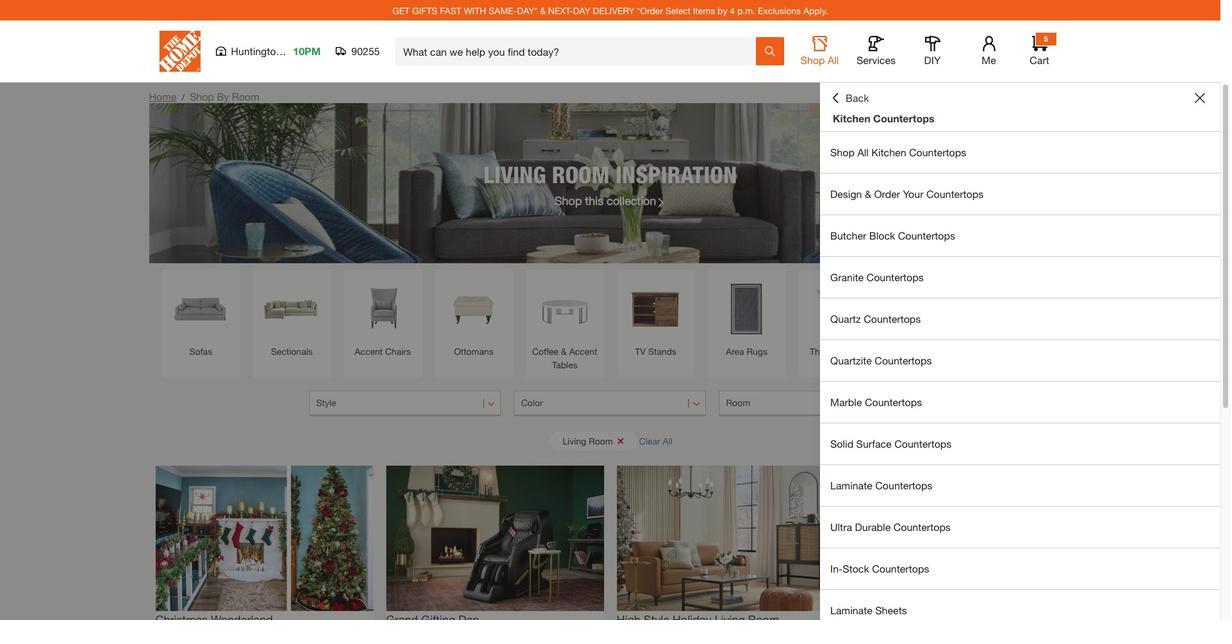 Task type: vqa. For each thing, say whether or not it's contained in the screenshot.
the top button
no



Task type: describe. For each thing, give the bounding box(es) containing it.
menu containing shop all kitchen countertops
[[820, 132, 1221, 620]]

90255 button
[[336, 45, 380, 58]]

day
[[573, 5, 591, 16]]

by
[[217, 90, 229, 103]]

4 stretchy image image from the left
[[848, 466, 1066, 611]]

room inside button
[[727, 397, 751, 408]]

2 stretchy image image from the left
[[386, 466, 604, 611]]

marble countertops
[[831, 396, 923, 408]]

in-
[[831, 563, 843, 575]]

4
[[730, 5, 735, 16]]

park
[[285, 45, 306, 57]]

solid surface countertops link
[[820, 424, 1221, 465]]

block
[[870, 229, 896, 242]]

order
[[875, 188, 901, 200]]

area
[[726, 346, 745, 357]]

living for living room inspiration
[[484, 161, 546, 188]]

area rugs image
[[714, 276, 780, 342]]

accent chairs image
[[350, 276, 416, 342]]

inspiration
[[616, 161, 737, 188]]

laminate countertops link
[[820, 465, 1221, 506]]

area rugs
[[726, 346, 768, 357]]

pillows
[[838, 346, 866, 357]]

accent inside coffee & accent tables
[[570, 346, 598, 357]]

services button
[[856, 36, 897, 67]]

marble
[[831, 396, 862, 408]]

/
[[182, 92, 185, 103]]

shop all kitchen countertops
[[831, 146, 967, 158]]

throw for throw pillows
[[810, 346, 835, 357]]

granite countertops
[[831, 271, 924, 283]]

area rugs link
[[714, 276, 780, 358]]

countertops up shop all kitchen countertops
[[874, 112, 935, 124]]

tv stands link
[[623, 276, 689, 358]]

sheets
[[876, 604, 908, 617]]

p.m.
[[738, 5, 756, 16]]

back
[[846, 92, 869, 104]]

style
[[316, 397, 336, 408]]

all for shop all kitchen countertops
[[858, 146, 869, 158]]

1 stretchy image image from the left
[[155, 466, 373, 611]]

clear all
[[639, 436, 673, 446]]

solid surface countertops
[[831, 438, 952, 450]]

countertops up sheets
[[873, 563, 930, 575]]

design & order your countertops
[[831, 188, 984, 200]]

& for design & order your countertops
[[865, 188, 872, 200]]

shop for shop all
[[801, 54, 825, 66]]

this
[[585, 193, 604, 207]]

back button
[[831, 92, 869, 104]]

color
[[521, 397, 543, 408]]

tv stands image
[[623, 276, 689, 342]]

countertops down butcher block countertops
[[867, 271, 924, 283]]

quartzite countertops link
[[820, 340, 1221, 381]]

0 vertical spatial &
[[540, 5, 546, 16]]

coffee
[[532, 346, 559, 357]]

home
[[149, 90, 177, 103]]

throw for throw blankets
[[898, 346, 923, 357]]

coffee & accent tables link
[[532, 276, 598, 372]]

countertops right durable
[[894, 521, 951, 533]]

home / shop by room
[[149, 90, 260, 103]]

tv
[[635, 346, 646, 357]]

next-
[[548, 5, 573, 16]]

countertops up quartzite countertops
[[864, 313, 921, 325]]

granite countertops link
[[820, 257, 1221, 298]]

throw pillows
[[810, 346, 866, 357]]

services
[[857, 54, 896, 66]]

your
[[904, 188, 924, 200]]

10pm
[[293, 45, 321, 57]]

room right by
[[232, 90, 260, 103]]

sectionals image
[[259, 276, 325, 342]]

laminate sheets link
[[820, 590, 1221, 620]]

coffee & accent tables
[[532, 346, 598, 371]]

all for shop all
[[828, 54, 839, 66]]

diy button
[[912, 36, 954, 67]]

sofas link
[[168, 276, 234, 358]]

feedback link image
[[1213, 217, 1231, 286]]

laminate for laminate countertops
[[831, 479, 873, 492]]

collection
[[607, 193, 657, 207]]

rugs
[[747, 346, 768, 357]]

color button
[[514, 391, 707, 417]]

ultra durable countertops
[[831, 521, 951, 533]]

same-
[[489, 5, 517, 16]]

marble countertops link
[[820, 382, 1221, 423]]

laminate for laminate sheets
[[831, 604, 873, 617]]

living room button
[[550, 432, 638, 451]]

design & order your countertops link
[[820, 174, 1221, 215]]

surface
[[857, 438, 892, 450]]

throw pillows link
[[805, 276, 871, 358]]

solid
[[831, 438, 854, 450]]

living room inspiration
[[484, 161, 737, 188]]

coffee & accent tables image
[[532, 276, 598, 342]]

countertops up marble countertops
[[875, 354, 932, 367]]

tables
[[552, 360, 578, 371]]

items
[[693, 5, 716, 16]]

gifts
[[412, 5, 438, 16]]

me
[[982, 54, 997, 66]]

blankets
[[925, 346, 960, 357]]



Task type: locate. For each thing, give the bounding box(es) containing it.
accent up tables
[[570, 346, 598, 357]]

2 laminate from the top
[[831, 604, 873, 617]]

drawer close image
[[1195, 93, 1206, 103]]

accent inside accent chairs link
[[355, 346, 383, 357]]

1 accent from the left
[[355, 346, 383, 357]]

shop right /
[[190, 90, 214, 103]]

all inside 'link'
[[858, 146, 869, 158]]

laminate left sheets
[[831, 604, 873, 617]]

quartz countertops
[[831, 313, 921, 325]]

throw left blankets
[[898, 346, 923, 357]]

1 vertical spatial kitchen
[[872, 146, 907, 158]]

accent chairs
[[355, 346, 411, 357]]

2 accent from the left
[[570, 346, 598, 357]]

delivery
[[593, 5, 635, 16]]

laminate countertops
[[831, 479, 933, 492]]

throw blankets image
[[896, 276, 962, 342]]

home link
[[149, 90, 177, 103]]

shop for shop this collection
[[555, 193, 582, 207]]

1 horizontal spatial kitchen
[[872, 146, 907, 158]]

& inside coffee & accent tables
[[561, 346, 567, 357]]

& up tables
[[561, 346, 567, 357]]

2 horizontal spatial &
[[865, 188, 872, 200]]

1 horizontal spatial throw
[[898, 346, 923, 357]]

shop this collection
[[555, 193, 657, 207]]

durable
[[855, 521, 891, 533]]

countertops
[[874, 112, 935, 124], [910, 146, 967, 158], [927, 188, 984, 200], [899, 229, 956, 242], [867, 271, 924, 283], [864, 313, 921, 325], [875, 354, 932, 367], [865, 396, 923, 408], [895, 438, 952, 450], [876, 479, 933, 492], [894, 521, 951, 533], [873, 563, 930, 575]]

sectionals
[[271, 346, 313, 357]]

& for coffee & accent tables
[[561, 346, 567, 357]]

countertops inside 'link'
[[910, 146, 967, 158]]

sofas
[[189, 346, 212, 357]]

diy
[[925, 54, 941, 66]]

countertops down your
[[899, 229, 956, 242]]

accent chairs link
[[350, 276, 416, 358]]

0 vertical spatial all
[[828, 54, 839, 66]]

countertops right your
[[927, 188, 984, 200]]

*order
[[637, 5, 663, 16]]

throw blankets
[[898, 346, 960, 357]]

& left order on the right top of the page
[[865, 188, 872, 200]]

curtains & drapes image
[[987, 276, 1053, 342]]

2 vertical spatial all
[[663, 436, 673, 446]]

kitchen inside shop all kitchen countertops 'link'
[[872, 146, 907, 158]]

0 vertical spatial kitchen
[[833, 112, 871, 124]]

granite
[[831, 271, 864, 283]]

0 vertical spatial living
[[484, 161, 546, 188]]

living for living room
[[563, 436, 587, 446]]

get
[[393, 5, 410, 16]]

kitchen down kitchen countertops
[[872, 146, 907, 158]]

1 horizontal spatial all
[[828, 54, 839, 66]]

1 throw from the left
[[810, 346, 835, 357]]

in-stock countertops
[[831, 563, 930, 575]]

cart
[[1030, 54, 1050, 66]]

stretchy image image
[[155, 466, 373, 611], [386, 466, 604, 611], [617, 466, 835, 611], [848, 466, 1066, 611]]

room button
[[720, 391, 912, 417]]

2 vertical spatial &
[[561, 346, 567, 357]]

with
[[464, 5, 486, 16]]

0 horizontal spatial throw
[[810, 346, 835, 357]]

ottomans image
[[441, 276, 507, 342]]

shop down apply.
[[801, 54, 825, 66]]

countertops down solid surface countertops
[[876, 479, 933, 492]]

the home depot logo image
[[159, 31, 200, 72]]

shop left this
[[555, 193, 582, 207]]

shop all kitchen countertops link
[[820, 132, 1221, 173]]

0 horizontal spatial &
[[540, 5, 546, 16]]

all up back button
[[828, 54, 839, 66]]

1 horizontal spatial &
[[561, 346, 567, 357]]

0 horizontal spatial all
[[663, 436, 673, 446]]

2 throw from the left
[[898, 346, 923, 357]]

sectionals link
[[259, 276, 325, 358]]

cart 5
[[1030, 34, 1050, 66]]

kitchen
[[833, 112, 871, 124], [872, 146, 907, 158]]

room up this
[[552, 161, 610, 188]]

shop for shop all kitchen countertops
[[831, 146, 855, 158]]

laminate sheets
[[831, 604, 908, 617]]

throw inside 'link'
[[810, 346, 835, 357]]

accent left chairs
[[355, 346, 383, 357]]

all
[[828, 54, 839, 66], [858, 146, 869, 158], [663, 436, 673, 446]]

kitchen countertops
[[833, 112, 935, 124]]

sofas image
[[168, 276, 234, 342]]

all right clear
[[663, 436, 673, 446]]

ottomans link
[[441, 276, 507, 358]]

& inside 'design & order your countertops' link
[[865, 188, 872, 200]]

clear
[[639, 436, 661, 446]]

0 vertical spatial laminate
[[831, 479, 873, 492]]

shop this collection link
[[555, 192, 666, 209]]

stands
[[648, 346, 677, 357]]

menu
[[820, 132, 1221, 620]]

1 vertical spatial all
[[858, 146, 869, 158]]

0 horizontal spatial accent
[[355, 346, 383, 357]]

shop up design
[[831, 146, 855, 158]]

shop
[[801, 54, 825, 66], [190, 90, 214, 103], [831, 146, 855, 158], [555, 193, 582, 207]]

throw blankets link
[[896, 276, 962, 358]]

1 vertical spatial &
[[865, 188, 872, 200]]

shop inside button
[[801, 54, 825, 66]]

ultra durable countertops link
[[820, 507, 1221, 548]]

room
[[232, 90, 260, 103], [552, 161, 610, 188], [727, 397, 751, 408], [589, 436, 613, 446]]

2 horizontal spatial all
[[858, 146, 869, 158]]

design
[[831, 188, 862, 200]]

countertops right surface
[[895, 438, 952, 450]]

get gifts fast with same-day* & next-day delivery *order select items by 4 p.m. exclusions apply.
[[393, 5, 829, 16]]

clear all button
[[639, 429, 673, 453]]

select
[[666, 5, 691, 16]]

What can we help you find today? search field
[[404, 38, 755, 65]]

butcher block countertops
[[831, 229, 956, 242]]

kitchen down back button
[[833, 112, 871, 124]]

countertops up solid surface countertops
[[865, 396, 923, 408]]

1 vertical spatial laminate
[[831, 604, 873, 617]]

3 stretchy image image from the left
[[617, 466, 835, 611]]

1 vertical spatial living
[[563, 436, 587, 446]]

living
[[484, 161, 546, 188], [563, 436, 587, 446]]

ultra
[[831, 521, 853, 533]]

1 horizontal spatial accent
[[570, 346, 598, 357]]

0 horizontal spatial living
[[484, 161, 546, 188]]

90255
[[352, 45, 380, 57]]

throw pillows image
[[805, 276, 871, 342]]

accent
[[355, 346, 383, 357], [570, 346, 598, 357]]

countertops up your
[[910, 146, 967, 158]]

living inside button
[[563, 436, 587, 446]]

all down kitchen countertops
[[858, 146, 869, 158]]

0 horizontal spatial kitchen
[[833, 112, 871, 124]]

1 laminate from the top
[[831, 479, 873, 492]]

room inside button
[[589, 436, 613, 446]]

laminate down solid at the right bottom of page
[[831, 479, 873, 492]]

fast
[[440, 5, 462, 16]]

room down color button
[[589, 436, 613, 446]]

shop inside 'link'
[[831, 146, 855, 158]]

1 horizontal spatial living
[[563, 436, 587, 446]]

quartzite countertops
[[831, 354, 932, 367]]

by
[[718, 5, 728, 16]]

throw left pillows
[[810, 346, 835, 357]]

shop all button
[[800, 36, 841, 67]]

tv stands
[[635, 346, 677, 357]]

shop all
[[801, 54, 839, 66]]

5
[[1044, 34, 1049, 44]]

in-stock countertops link
[[820, 549, 1221, 590]]

quartz
[[831, 313, 861, 325]]

quartzite
[[831, 354, 872, 367]]

style button
[[309, 391, 502, 417]]

room down area at the bottom right of the page
[[727, 397, 751, 408]]

living room
[[563, 436, 613, 446]]

all for clear all
[[663, 436, 673, 446]]

day*
[[517, 5, 538, 16]]

me button
[[969, 36, 1010, 67]]

ottomans
[[454, 346, 494, 357]]

& right 'day*'
[[540, 5, 546, 16]]

&
[[540, 5, 546, 16], [865, 188, 872, 200], [561, 346, 567, 357]]



